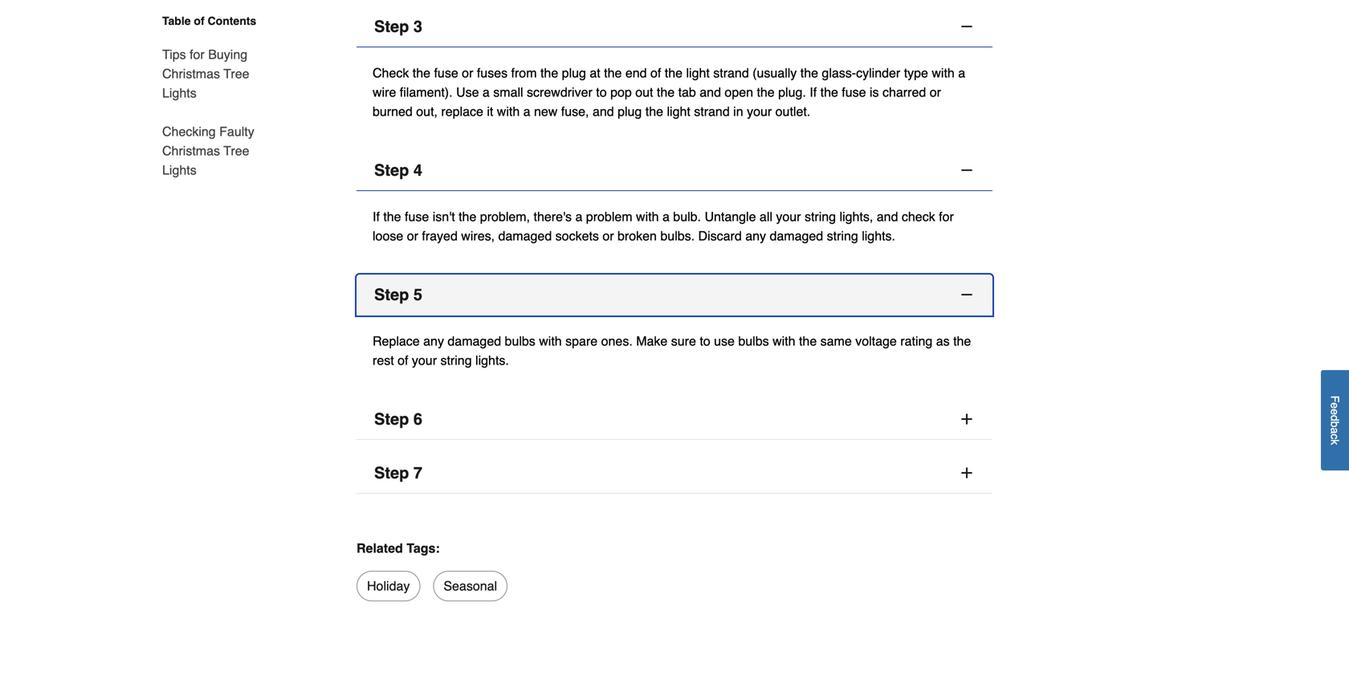 Task type: locate. For each thing, give the bounding box(es) containing it.
tree inside tips for buying christmas tree lights
[[224, 66, 249, 81]]

step left 7
[[374, 464, 409, 482]]

table of contents
[[162, 14, 256, 27]]

step for step 3
[[374, 17, 409, 36]]

step left 3
[[374, 17, 409, 36]]

0 horizontal spatial and
[[593, 104, 614, 119]]

a up k
[[1329, 428, 1342, 434]]

check the fuse or fuses from the plug at the end of the light strand (usually the glass-cylinder type with a wire filament). use a small screwdriver to pop out the tab and open the plug. if the fuse is charred or burned out, replace it with a new fuse, and plug the light strand in your outlet.
[[373, 65, 966, 119]]

if inside check the fuse or fuses from the plug at the end of the light strand (usually the glass-cylinder type with a wire filament). use a small screwdriver to pop out the tab and open the plug. if the fuse is charred or burned out, replace it with a new fuse, and plug the light strand in your outlet.
[[810, 85, 817, 100]]

of right rest
[[398, 353, 408, 368]]

1 vertical spatial your
[[776, 209, 801, 224]]

1 vertical spatial christmas
[[162, 143, 220, 158]]

the up plug.
[[801, 65, 819, 80]]

0 horizontal spatial fuse
[[405, 209, 429, 224]]

1 horizontal spatial plug
[[618, 104, 642, 119]]

2 horizontal spatial your
[[776, 209, 801, 224]]

step inside button
[[374, 410, 409, 429]]

b
[[1329, 422, 1342, 428]]

0 vertical spatial your
[[747, 104, 772, 119]]

plug down pop at the left
[[618, 104, 642, 119]]

there's
[[534, 209, 572, 224]]

0 vertical spatial plus image
[[959, 411, 975, 427]]

plus image
[[959, 411, 975, 427], [959, 465, 975, 481]]

minus image for step 5
[[959, 287, 975, 303]]

minus image inside step 5 button
[[959, 287, 975, 303]]

your
[[747, 104, 772, 119], [776, 209, 801, 224], [412, 353, 437, 368]]

and
[[700, 85, 721, 100], [593, 104, 614, 119], [877, 209, 899, 224]]

use
[[714, 334, 735, 349]]

step for step 6
[[374, 410, 409, 429]]

1 tree from the top
[[224, 66, 249, 81]]

to left pop at the left
[[596, 85, 607, 100]]

e up b
[[1329, 409, 1342, 415]]

string left lights,
[[805, 209, 836, 224]]

0 horizontal spatial plug
[[562, 65, 586, 80]]

5 step from the top
[[374, 464, 409, 482]]

a inside button
[[1329, 428, 1342, 434]]

2 plus image from the top
[[959, 465, 975, 481]]

string down lights,
[[827, 228, 859, 243]]

or up use
[[462, 65, 474, 80]]

0 horizontal spatial bulbs
[[505, 334, 536, 349]]

rest
[[373, 353, 394, 368]]

1 vertical spatial and
[[593, 104, 614, 119]]

step
[[374, 17, 409, 36], [374, 161, 409, 179], [374, 286, 409, 304], [374, 410, 409, 429], [374, 464, 409, 482]]

e up "d"
[[1329, 403, 1342, 409]]

burned
[[373, 104, 413, 119]]

0 vertical spatial christmas
[[162, 66, 220, 81]]

the right at
[[604, 65, 622, 80]]

1 step from the top
[[374, 17, 409, 36]]

plug.
[[779, 85, 806, 100]]

2 minus image from the top
[[959, 162, 975, 178]]

the down (usually
[[757, 85, 775, 100]]

any inside replace any damaged bulbs with spare ones. make sure to use bulbs with the same voltage rating as the rest of your string lights.
[[423, 334, 444, 349]]

plus image inside step 7 button
[[959, 465, 975, 481]]

1 horizontal spatial bulbs
[[739, 334, 769, 349]]

sure
[[671, 334, 696, 349]]

step left "5"
[[374, 286, 409, 304]]

0 vertical spatial to
[[596, 85, 607, 100]]

1 horizontal spatial fuse
[[434, 65, 459, 80]]

table of contents element
[[143, 13, 264, 180]]

damaged inside replace any damaged bulbs with spare ones. make sure to use bulbs with the same voltage rating as the rest of your string lights.
[[448, 334, 501, 349]]

minus image inside step 4 "button"
[[959, 162, 975, 178]]

lights
[[162, 86, 197, 100], [162, 163, 197, 178]]

plug left at
[[562, 65, 586, 80]]

0 horizontal spatial of
[[194, 14, 205, 27]]

(usually
[[753, 65, 797, 80]]

1 vertical spatial any
[[423, 334, 444, 349]]

damaged down all
[[770, 228, 824, 243]]

of right table on the top of page
[[194, 14, 205, 27]]

any
[[746, 228, 766, 243], [423, 334, 444, 349]]

spare
[[566, 334, 598, 349]]

fuse left is
[[842, 85, 866, 100]]

to left use
[[700, 334, 711, 349]]

tree
[[224, 66, 249, 81], [224, 143, 249, 158]]

lights down tips
[[162, 86, 197, 100]]

1 vertical spatial to
[[700, 334, 711, 349]]

1 horizontal spatial if
[[810, 85, 817, 100]]

a
[[959, 65, 966, 80], [483, 85, 490, 100], [524, 104, 531, 119], [576, 209, 583, 224], [663, 209, 670, 224], [1329, 428, 1342, 434]]

fuse up filament).
[[434, 65, 459, 80]]

damaged right "replace"
[[448, 334, 501, 349]]

1 vertical spatial for
[[939, 209, 954, 224]]

broken
[[618, 228, 657, 243]]

seasonal
[[444, 579, 497, 594]]

step 3
[[374, 17, 423, 36]]

e
[[1329, 403, 1342, 409], [1329, 409, 1342, 415]]

lights. inside replace any damaged bulbs with spare ones. make sure to use bulbs with the same voltage rating as the rest of your string lights.
[[476, 353, 509, 368]]

untangle
[[705, 209, 756, 224]]

1 christmas from the top
[[162, 66, 220, 81]]

step left the 4
[[374, 161, 409, 179]]

2 vertical spatial your
[[412, 353, 437, 368]]

bulbs left 'spare'
[[505, 334, 536, 349]]

light down the tab
[[667, 104, 691, 119]]

tree down buying
[[224, 66, 249, 81]]

bulbs
[[505, 334, 536, 349], [739, 334, 769, 349]]

step left 6
[[374, 410, 409, 429]]

of inside table of contents element
[[194, 14, 205, 27]]

string inside replace any damaged bulbs with spare ones. make sure to use bulbs with the same voltage rating as the rest of your string lights.
[[441, 353, 472, 368]]

if up loose
[[373, 209, 380, 224]]

and inside if the fuse isn't the problem, there's a problem with a bulb. untangle all your string lights, and check for loose or frayed wires, damaged sockets or broken bulbs. discard any damaged string lights.
[[877, 209, 899, 224]]

light
[[686, 65, 710, 80], [667, 104, 691, 119]]

string
[[805, 209, 836, 224], [827, 228, 859, 243], [441, 353, 472, 368]]

0 vertical spatial if
[[810, 85, 817, 100]]

1 vertical spatial lights
[[162, 163, 197, 178]]

contents
[[208, 14, 256, 27]]

0 vertical spatial any
[[746, 228, 766, 243]]

seasonal link
[[433, 571, 508, 602]]

1 vertical spatial tree
[[224, 143, 249, 158]]

2 bulbs from the left
[[739, 334, 769, 349]]

2 vertical spatial fuse
[[405, 209, 429, 224]]

to
[[596, 85, 607, 100], [700, 334, 711, 349]]

3 minus image from the top
[[959, 287, 975, 303]]

0 vertical spatial light
[[686, 65, 710, 80]]

0 vertical spatial lights
[[162, 86, 197, 100]]

1 vertical spatial lights.
[[476, 353, 509, 368]]

bulb.
[[673, 209, 701, 224]]

step 7
[[374, 464, 423, 482]]

step 5 button
[[357, 275, 993, 316]]

your down "replace"
[[412, 353, 437, 368]]

2 vertical spatial of
[[398, 353, 408, 368]]

0 vertical spatial and
[[700, 85, 721, 100]]

for right tips
[[190, 47, 205, 62]]

minus image
[[959, 18, 975, 34], [959, 162, 975, 178], [959, 287, 975, 303]]

2 christmas from the top
[[162, 143, 220, 158]]

bulbs right use
[[739, 334, 769, 349]]

1 horizontal spatial any
[[746, 228, 766, 243]]

in
[[734, 104, 744, 119]]

and right the tab
[[700, 85, 721, 100]]

the up the tab
[[665, 65, 683, 80]]

and left check
[[877, 209, 899, 224]]

0 vertical spatial lights.
[[862, 228, 896, 243]]

1 lights from the top
[[162, 86, 197, 100]]

out
[[636, 85, 654, 100]]

your right all
[[776, 209, 801, 224]]

your right in
[[747, 104, 772, 119]]

0 vertical spatial fuse
[[434, 65, 459, 80]]

0 horizontal spatial lights.
[[476, 353, 509, 368]]

the
[[413, 65, 431, 80], [541, 65, 559, 80], [604, 65, 622, 80], [665, 65, 683, 80], [801, 65, 819, 80], [657, 85, 675, 100], [757, 85, 775, 100], [821, 85, 839, 100], [646, 104, 664, 119], [383, 209, 401, 224], [459, 209, 477, 224], [799, 334, 817, 349], [954, 334, 972, 349]]

7
[[414, 464, 423, 482]]

end
[[626, 65, 647, 80]]

use
[[456, 85, 479, 100]]

0 vertical spatial strand
[[714, 65, 749, 80]]

damaged down problem,
[[498, 228, 552, 243]]

2 vertical spatial string
[[441, 353, 472, 368]]

lights down checking
[[162, 163, 197, 178]]

christmas down checking
[[162, 143, 220, 158]]

tags:
[[407, 541, 440, 556]]

voltage
[[856, 334, 897, 349]]

2 tree from the top
[[224, 143, 249, 158]]

1 vertical spatial if
[[373, 209, 380, 224]]

plus image inside step 6 button
[[959, 411, 975, 427]]

related
[[357, 541, 403, 556]]

check
[[902, 209, 936, 224]]

2 vertical spatial and
[[877, 209, 899, 224]]

checking faulty christmas tree lights
[[162, 124, 254, 178]]

0 horizontal spatial to
[[596, 85, 607, 100]]

tree down faulty
[[224, 143, 249, 158]]

the right out
[[657, 85, 675, 100]]

0 horizontal spatial if
[[373, 209, 380, 224]]

1 horizontal spatial for
[[939, 209, 954, 224]]

1 vertical spatial of
[[651, 65, 661, 80]]

2 horizontal spatial and
[[877, 209, 899, 224]]

step 6
[[374, 410, 423, 429]]

wire
[[373, 85, 396, 100]]

strand
[[714, 65, 749, 80], [694, 104, 730, 119]]

1 horizontal spatial to
[[700, 334, 711, 349]]

strand up open
[[714, 65, 749, 80]]

1 horizontal spatial your
[[747, 104, 772, 119]]

2 horizontal spatial fuse
[[842, 85, 866, 100]]

type
[[904, 65, 929, 80]]

and down pop at the left
[[593, 104, 614, 119]]

1 horizontal spatial of
[[398, 353, 408, 368]]

for right check
[[939, 209, 954, 224]]

with up "broken"
[[636, 209, 659, 224]]

f e e d b a c k button
[[1322, 370, 1350, 471]]

glass-
[[822, 65, 856, 80]]

4 step from the top
[[374, 410, 409, 429]]

0 horizontal spatial for
[[190, 47, 205, 62]]

fuse left isn't
[[405, 209, 429, 224]]

plus image for step 7
[[959, 465, 975, 481]]

lights.
[[862, 228, 896, 243], [476, 353, 509, 368]]

any down all
[[746, 228, 766, 243]]

0 horizontal spatial your
[[412, 353, 437, 368]]

1 plus image from the top
[[959, 411, 975, 427]]

open
[[725, 85, 754, 100]]

or
[[462, 65, 474, 80], [930, 85, 941, 100], [407, 228, 418, 243], [603, 228, 614, 243]]

0 vertical spatial of
[[194, 14, 205, 27]]

minus image inside step 3 button
[[959, 18, 975, 34]]

step inside "button"
[[374, 161, 409, 179]]

cylinder
[[856, 65, 901, 80]]

fuse
[[434, 65, 459, 80], [842, 85, 866, 100], [405, 209, 429, 224]]

tips for buying christmas tree lights link
[[162, 35, 264, 112]]

problem,
[[480, 209, 530, 224]]

or right loose
[[407, 228, 418, 243]]

3 step from the top
[[374, 286, 409, 304]]

out,
[[416, 104, 438, 119]]

0 vertical spatial tree
[[224, 66, 249, 81]]

tab
[[679, 85, 696, 100]]

a left new at the top left
[[524, 104, 531, 119]]

string right rest
[[441, 353, 472, 368]]

with right type
[[932, 65, 955, 80]]

1 vertical spatial fuse
[[842, 85, 866, 100]]

1 vertical spatial minus image
[[959, 162, 975, 178]]

1 horizontal spatial lights.
[[862, 228, 896, 243]]

lights. inside if the fuse isn't the problem, there's a problem with a bulb. untangle all your string lights, and check for loose or frayed wires, damaged sockets or broken bulbs. discard any damaged string lights.
[[862, 228, 896, 243]]

1 vertical spatial plus image
[[959, 465, 975, 481]]

fuse inside if the fuse isn't the problem, there's a problem with a bulb. untangle all your string lights, and check for loose or frayed wires, damaged sockets or broken bulbs. discard any damaged string lights.
[[405, 209, 429, 224]]

2 horizontal spatial of
[[651, 65, 661, 80]]

2 vertical spatial minus image
[[959, 287, 975, 303]]

strand left in
[[694, 104, 730, 119]]

2 step from the top
[[374, 161, 409, 179]]

3
[[414, 17, 423, 36]]

0 vertical spatial string
[[805, 209, 836, 224]]

holiday link
[[357, 571, 420, 602]]

of right end
[[651, 65, 661, 80]]

0 vertical spatial minus image
[[959, 18, 975, 34]]

any right "replace"
[[423, 334, 444, 349]]

pop
[[611, 85, 632, 100]]

0 vertical spatial for
[[190, 47, 205, 62]]

tips for buying christmas tree lights
[[162, 47, 249, 100]]

for
[[190, 47, 205, 62], [939, 209, 954, 224]]

if right plug.
[[810, 85, 817, 100]]

faulty
[[219, 124, 254, 139]]

the up wires,
[[459, 209, 477, 224]]

2 lights from the top
[[162, 163, 197, 178]]

the up "screwdriver"
[[541, 65, 559, 80]]

of
[[194, 14, 205, 27], [651, 65, 661, 80], [398, 353, 408, 368]]

1 minus image from the top
[[959, 18, 975, 34]]

christmas down tips
[[162, 66, 220, 81]]

at
[[590, 65, 601, 80]]

0 horizontal spatial any
[[423, 334, 444, 349]]

light up the tab
[[686, 65, 710, 80]]



Task type: describe. For each thing, give the bounding box(es) containing it.
ones.
[[601, 334, 633, 349]]

c
[[1329, 434, 1342, 440]]

minus image for step 3
[[959, 18, 975, 34]]

step 5
[[374, 286, 423, 304]]

fuses
[[477, 65, 508, 80]]

fuse for step 4
[[405, 209, 429, 224]]

rating
[[901, 334, 933, 349]]

step 4 button
[[357, 150, 993, 191]]

step 7 button
[[357, 453, 993, 494]]

fuse,
[[561, 104, 589, 119]]

1 e from the top
[[1329, 403, 1342, 409]]

4
[[414, 161, 423, 179]]

with inside if the fuse isn't the problem, there's a problem with a bulb. untangle all your string lights, and check for loose or frayed wires, damaged sockets or broken bulbs. discard any damaged string lights.
[[636, 209, 659, 224]]

1 horizontal spatial and
[[700, 85, 721, 100]]

1 bulbs from the left
[[505, 334, 536, 349]]

step 3 button
[[357, 6, 993, 47]]

or down problem
[[603, 228, 614, 243]]

step for step 4
[[374, 161, 409, 179]]

check
[[373, 65, 409, 80]]

small
[[493, 85, 523, 100]]

same
[[821, 334, 852, 349]]

tree inside checking faulty christmas tree lights
[[224, 143, 249, 158]]

related tags:
[[357, 541, 440, 556]]

a right use
[[483, 85, 490, 100]]

as
[[937, 334, 950, 349]]

lights inside checking faulty christmas tree lights
[[162, 163, 197, 178]]

replace
[[373, 334, 420, 349]]

the up loose
[[383, 209, 401, 224]]

or right charred
[[930, 85, 941, 100]]

with right it
[[497, 104, 520, 119]]

is
[[870, 85, 879, 100]]

for inside if the fuse isn't the problem, there's a problem with a bulb. untangle all your string lights, and check for loose or frayed wires, damaged sockets or broken bulbs. discard any damaged string lights.
[[939, 209, 954, 224]]

a left bulb. at the top of the page
[[663, 209, 670, 224]]

1 vertical spatial light
[[667, 104, 691, 119]]

5
[[414, 286, 423, 304]]

it
[[487, 104, 494, 119]]

sockets
[[556, 228, 599, 243]]

christmas inside tips for buying christmas tree lights
[[162, 66, 220, 81]]

replace
[[441, 104, 484, 119]]

if the fuse isn't the problem, there's a problem with a bulb. untangle all your string lights, and check for loose or frayed wires, damaged sockets or broken bulbs. discard any damaged string lights.
[[373, 209, 954, 243]]

your inside if the fuse isn't the problem, there's a problem with a bulb. untangle all your string lights, and check for loose or frayed wires, damaged sockets or broken bulbs. discard any damaged string lights.
[[776, 209, 801, 224]]

bulbs.
[[661, 228, 695, 243]]

the down out
[[646, 104, 664, 119]]

wires,
[[461, 228, 495, 243]]

checking
[[162, 124, 216, 139]]

buying
[[208, 47, 248, 62]]

isn't
[[433, 209, 455, 224]]

discard
[[699, 228, 742, 243]]

holiday
[[367, 579, 410, 594]]

checking faulty christmas tree lights link
[[162, 112, 264, 180]]

for inside tips for buying christmas tree lights
[[190, 47, 205, 62]]

a up sockets
[[576, 209, 583, 224]]

your inside replace any damaged bulbs with spare ones. make sure to use bulbs with the same voltage rating as the rest of your string lights.
[[412, 353, 437, 368]]

d
[[1329, 415, 1342, 422]]

replace any damaged bulbs with spare ones. make sure to use bulbs with the same voltage rating as the rest of your string lights.
[[373, 334, 972, 368]]

2 e from the top
[[1329, 409, 1342, 415]]

loose
[[373, 228, 403, 243]]

screwdriver
[[527, 85, 593, 100]]

with left 'spare'
[[539, 334, 562, 349]]

to inside replace any damaged bulbs with spare ones. make sure to use bulbs with the same voltage rating as the rest of your string lights.
[[700, 334, 711, 349]]

new
[[534, 104, 558, 119]]

lights inside tips for buying christmas tree lights
[[162, 86, 197, 100]]

1 vertical spatial strand
[[694, 104, 730, 119]]

problem
[[586, 209, 633, 224]]

k
[[1329, 440, 1342, 445]]

minus image for step 4
[[959, 162, 975, 178]]

the right as
[[954, 334, 972, 349]]

f
[[1329, 396, 1342, 403]]

your inside check the fuse or fuses from the plug at the end of the light strand (usually the glass-cylinder type with a wire filament). use a small screwdriver to pop out the tab and open the plug. if the fuse is charred or burned out, replace it with a new fuse, and plug the light strand in your outlet.
[[747, 104, 772, 119]]

to inside check the fuse or fuses from the plug at the end of the light strand (usually the glass-cylinder type with a wire filament). use a small screwdriver to pop out the tab and open the plug. if the fuse is charred or burned out, replace it with a new fuse, and plug the light strand in your outlet.
[[596, 85, 607, 100]]

from
[[511, 65, 537, 80]]

outlet.
[[776, 104, 811, 119]]

1 vertical spatial plug
[[618, 104, 642, 119]]

the up filament).
[[413, 65, 431, 80]]

if inside if the fuse isn't the problem, there's a problem with a bulb. untangle all your string lights, and check for loose or frayed wires, damaged sockets or broken bulbs. discard any damaged string lights.
[[373, 209, 380, 224]]

make
[[636, 334, 668, 349]]

1 vertical spatial string
[[827, 228, 859, 243]]

christmas inside checking faulty christmas tree lights
[[162, 143, 220, 158]]

0 vertical spatial plug
[[562, 65, 586, 80]]

of inside check the fuse or fuses from the plug at the end of the light strand (usually the glass-cylinder type with a wire filament). use a small screwdriver to pop out the tab and open the plug. if the fuse is charred or burned out, replace it with a new fuse, and plug the light strand in your outlet.
[[651, 65, 661, 80]]

lights,
[[840, 209, 874, 224]]

table
[[162, 14, 191, 27]]

step 4
[[374, 161, 423, 179]]

charred
[[883, 85, 926, 100]]

filament).
[[400, 85, 453, 100]]

the down glass- at the right top
[[821, 85, 839, 100]]

step 6 button
[[357, 399, 993, 440]]

the left same
[[799, 334, 817, 349]]

all
[[760, 209, 773, 224]]

f e e d b a c k
[[1329, 396, 1342, 445]]

6
[[414, 410, 423, 429]]

tips
[[162, 47, 186, 62]]

step for step 7
[[374, 464, 409, 482]]

a right type
[[959, 65, 966, 80]]

of inside replace any damaged bulbs with spare ones. make sure to use bulbs with the same voltage rating as the rest of your string lights.
[[398, 353, 408, 368]]

frayed
[[422, 228, 458, 243]]

any inside if the fuse isn't the problem, there's a problem with a bulb. untangle all your string lights, and check for loose or frayed wires, damaged sockets or broken bulbs. discard any damaged string lights.
[[746, 228, 766, 243]]

plus image for step 6
[[959, 411, 975, 427]]

step for step 5
[[374, 286, 409, 304]]

with left same
[[773, 334, 796, 349]]

fuse for step 3
[[434, 65, 459, 80]]



Task type: vqa. For each thing, say whether or not it's contained in the screenshot.
4th Step from the top of the page
yes



